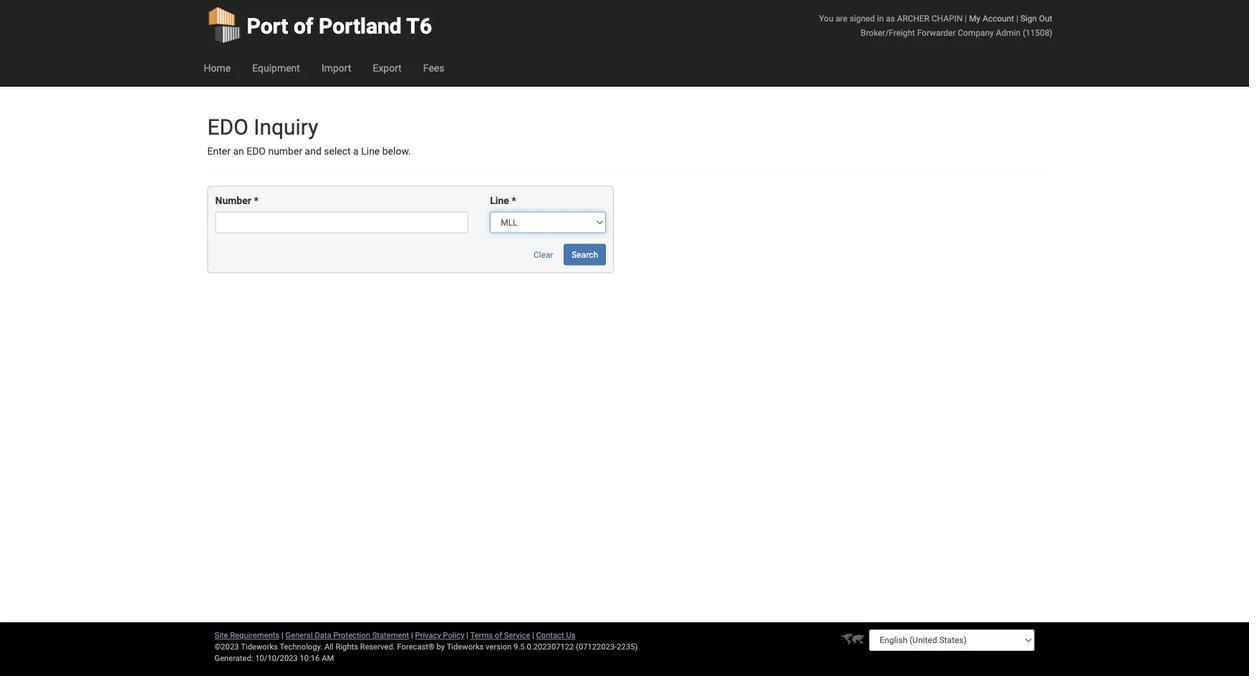 Task type: locate. For each thing, give the bounding box(es) containing it.
1 vertical spatial line
[[490, 195, 509, 207]]

of
[[294, 13, 314, 39], [495, 631, 502, 640]]

1 vertical spatial of
[[495, 631, 502, 640]]

0 vertical spatial edo
[[207, 114, 249, 140]]

am
[[322, 654, 334, 663]]

0 horizontal spatial *
[[254, 195, 259, 207]]

edo right "an"
[[247, 145, 266, 157]]

0 vertical spatial line
[[361, 145, 380, 157]]

edo up enter
[[207, 114, 249, 140]]

my account link
[[970, 13, 1015, 23]]

account
[[983, 13, 1015, 23]]

edo inquiry enter an edo number and select a line below.
[[207, 114, 411, 157]]

an
[[233, 145, 244, 157]]

|
[[965, 13, 968, 23], [1017, 13, 1019, 23], [282, 631, 284, 640], [411, 631, 413, 640], [467, 631, 469, 640], [533, 631, 534, 640]]

fees
[[423, 62, 445, 74]]

0 horizontal spatial line
[[361, 145, 380, 157]]

1 * from the left
[[254, 195, 259, 207]]

9.5.0.202307122
[[514, 643, 574, 652]]

| left my
[[965, 13, 968, 23]]

site requirements | general data protection statement | privacy policy | terms of service | contact us ©2023 tideworks technology. all rights reserved. forecast® by tideworks version 9.5.0.202307122 (07122023-2235) generated: 10/10/2023 10:16 am
[[215, 631, 638, 663]]

clear button
[[526, 244, 562, 265]]

2235)
[[617, 643, 638, 652]]

in
[[878, 13, 884, 23]]

of right port
[[294, 13, 314, 39]]

search button
[[564, 244, 606, 265]]

| left sign
[[1017, 13, 1019, 23]]

* for line *
[[512, 195, 517, 207]]

1 horizontal spatial line
[[490, 195, 509, 207]]

import
[[322, 62, 352, 74]]

©2023 tideworks
[[215, 643, 278, 652]]

clear
[[534, 250, 554, 260]]

1 vertical spatial edo
[[247, 145, 266, 157]]

out
[[1040, 13, 1053, 23]]

port
[[247, 13, 288, 39]]

of inside 'link'
[[294, 13, 314, 39]]

signed
[[850, 13, 876, 23]]

1 horizontal spatial of
[[495, 631, 502, 640]]

1 horizontal spatial *
[[512, 195, 517, 207]]

port of portland t6
[[247, 13, 432, 39]]

terms
[[471, 631, 493, 640]]

requirements
[[230, 631, 280, 640]]

line
[[361, 145, 380, 157], [490, 195, 509, 207]]

as
[[887, 13, 896, 23]]

2 * from the left
[[512, 195, 517, 207]]

home
[[204, 62, 231, 74]]

*
[[254, 195, 259, 207], [512, 195, 517, 207]]

by
[[437, 643, 445, 652]]

data
[[315, 631, 332, 640]]

number *
[[215, 195, 259, 207]]

us
[[566, 631, 576, 640]]

equipment button
[[242, 50, 311, 86]]

| up the forecast®
[[411, 631, 413, 640]]

sign
[[1021, 13, 1038, 23]]

privacy
[[415, 631, 441, 640]]

0 vertical spatial of
[[294, 13, 314, 39]]

| up the 9.5.0.202307122
[[533, 631, 534, 640]]

privacy policy link
[[415, 631, 465, 640]]

0 horizontal spatial of
[[294, 13, 314, 39]]

of up version
[[495, 631, 502, 640]]

edo
[[207, 114, 249, 140], [247, 145, 266, 157]]

equipment
[[252, 62, 300, 74]]

of inside site requirements | general data protection statement | privacy policy | terms of service | contact us ©2023 tideworks technology. all rights reserved. forecast® by tideworks version 9.5.0.202307122 (07122023-2235) generated: 10/10/2023 10:16 am
[[495, 631, 502, 640]]

fees button
[[413, 50, 455, 86]]



Task type: describe. For each thing, give the bounding box(es) containing it.
forecast®
[[397, 643, 435, 652]]

import button
[[311, 50, 362, 86]]

all
[[325, 643, 334, 652]]

export button
[[362, 50, 413, 86]]

enter
[[207, 145, 231, 157]]

archer
[[898, 13, 930, 23]]

admin
[[997, 28, 1021, 38]]

terms of service link
[[471, 631, 531, 640]]

general data protection statement link
[[286, 631, 409, 640]]

are
[[836, 13, 848, 23]]

* for number *
[[254, 195, 259, 207]]

10:16
[[300, 654, 320, 663]]

broker/freight
[[861, 28, 916, 38]]

and
[[305, 145, 322, 157]]

my
[[970, 13, 981, 23]]

home button
[[193, 50, 242, 86]]

generated:
[[215, 654, 253, 663]]

select
[[324, 145, 351, 157]]

version
[[486, 643, 512, 652]]

statement
[[372, 631, 409, 640]]

site
[[215, 631, 228, 640]]

you
[[820, 13, 834, 23]]

forwarder
[[918, 28, 956, 38]]

t6
[[407, 13, 432, 39]]

company
[[958, 28, 995, 38]]

(07122023-
[[576, 643, 617, 652]]

sign out link
[[1021, 13, 1053, 23]]

a
[[353, 145, 359, 157]]

reserved.
[[360, 643, 395, 652]]

port of portland t6 link
[[207, 0, 432, 50]]

policy
[[443, 631, 465, 640]]

service
[[504, 631, 531, 640]]

rights
[[336, 643, 358, 652]]

general
[[286, 631, 313, 640]]

number
[[268, 145, 303, 157]]

site requirements link
[[215, 631, 280, 640]]

line *
[[490, 195, 517, 207]]

| left general at the bottom left
[[282, 631, 284, 640]]

contact us link
[[536, 631, 576, 640]]

portland
[[319, 13, 402, 39]]

Number * text field
[[215, 212, 469, 233]]

10/10/2023
[[255, 654, 298, 663]]

number
[[215, 195, 251, 207]]

export
[[373, 62, 402, 74]]

(11508)
[[1023, 28, 1053, 38]]

tideworks
[[447, 643, 484, 652]]

line inside edo inquiry enter an edo number and select a line below.
[[361, 145, 380, 157]]

protection
[[334, 631, 370, 640]]

below.
[[383, 145, 411, 157]]

search
[[572, 250, 598, 260]]

chapin
[[932, 13, 963, 23]]

you are signed in as archer chapin | my account | sign out broker/freight forwarder company admin (11508)
[[820, 13, 1053, 38]]

contact
[[536, 631, 565, 640]]

inquiry
[[254, 114, 319, 140]]

technology.
[[280, 643, 323, 652]]

| up tideworks
[[467, 631, 469, 640]]



Task type: vqa. For each thing, say whether or not it's contained in the screenshot.
Export POPUP BUTTON
yes



